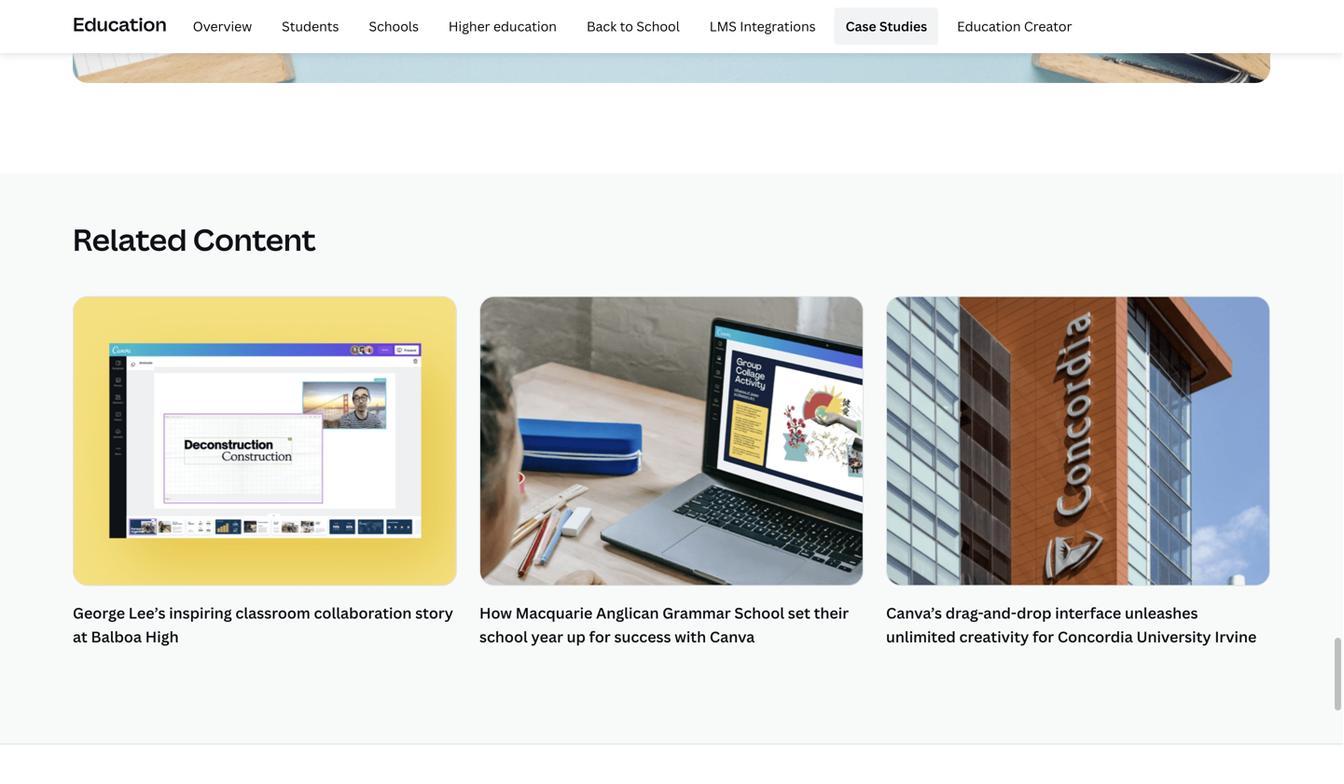 Task type: locate. For each thing, give the bounding box(es) containing it.
0 horizontal spatial school
[[637, 17, 680, 35]]

unlimited
[[886, 627, 956, 647]]

school right to
[[637, 17, 680, 35]]

how
[[480, 603, 512, 623]]

macquarie
[[516, 603, 593, 623]]

students link
[[271, 7, 350, 45]]

high
[[145, 627, 179, 647]]

canva
[[710, 627, 755, 647]]

inspiring
[[169, 603, 232, 623]]

higher
[[449, 17, 490, 35]]

1 for from the left
[[589, 627, 611, 647]]

interface
[[1055, 603, 1122, 623]]

school
[[637, 17, 680, 35], [735, 603, 785, 623]]

related content
[[73, 219, 316, 260]]

canva's
[[886, 603, 942, 623]]

0 horizontal spatial education
[[73, 11, 167, 37]]

menu bar
[[174, 7, 1084, 45]]

for inside canva's drag-and-drop interface unleashes unlimited creativity for concordia university irvine
[[1033, 627, 1054, 647]]

with
[[675, 627, 706, 647]]

story
[[415, 603, 453, 623]]

1 horizontal spatial school
[[735, 603, 785, 623]]

canva's drag-and-drop interface unleashes unlimited creativity for concordia university irvine link
[[886, 296, 1271, 653]]

education inside menu bar
[[957, 17, 1021, 35]]

unleashes
[[1125, 603, 1198, 623]]

higher education
[[449, 17, 557, 35]]

1 vertical spatial school
[[735, 603, 785, 623]]

lee's
[[129, 603, 166, 623]]

how macquarie anglican grammar school set their school year up for success with canva
[[480, 603, 849, 647]]

0 vertical spatial school
[[637, 17, 680, 35]]

1 horizontal spatial for
[[1033, 627, 1054, 647]]

lms
[[710, 17, 737, 35]]

and-
[[984, 603, 1017, 623]]

0 horizontal spatial for
[[589, 627, 611, 647]]

schools link
[[358, 7, 430, 45]]

for right up
[[589, 627, 611, 647]]

students
[[282, 17, 339, 35]]

up
[[567, 627, 586, 647]]

how macquarie anglican grammar school set their school year up for success with canva link
[[480, 296, 864, 653]]

education creator
[[957, 17, 1072, 35]]

for
[[589, 627, 611, 647], [1033, 627, 1054, 647]]

school up "canva"
[[735, 603, 785, 623]]

case studies link
[[835, 7, 939, 45]]

2 for from the left
[[1033, 627, 1054, 647]]

for down drop
[[1033, 627, 1054, 647]]

education
[[73, 11, 167, 37], [957, 17, 1021, 35]]

university
[[1137, 627, 1212, 647]]

1 horizontal spatial education
[[957, 17, 1021, 35]]

collaboration
[[314, 603, 412, 623]]



Task type: vqa. For each thing, say whether or not it's contained in the screenshot.
the Higher
yes



Task type: describe. For each thing, give the bounding box(es) containing it.
george
[[73, 603, 125, 623]]

case
[[846, 17, 877, 35]]

creator
[[1024, 17, 1072, 35]]

education for education
[[73, 11, 167, 37]]

their
[[814, 603, 849, 623]]

higher education link
[[437, 7, 568, 45]]

concordia
[[1058, 627, 1133, 647]]

school inside menu bar
[[637, 17, 680, 35]]

drag-
[[946, 603, 984, 623]]

overview link
[[182, 7, 263, 45]]

canva's drag-and-drop interface unleashes unlimited creativity for concordia university irvine
[[886, 603, 1257, 647]]

content
[[193, 219, 316, 260]]

for inside how macquarie anglican grammar school set their school year up for success with canva
[[589, 627, 611, 647]]

menu bar containing overview
[[174, 7, 1084, 45]]

education for education creator
[[957, 17, 1021, 35]]

schools
[[369, 17, 419, 35]]

at
[[73, 627, 87, 647]]

irvine
[[1215, 627, 1257, 647]]

education
[[493, 17, 557, 35]]

case studies
[[846, 17, 928, 35]]

integrations
[[740, 17, 816, 35]]

back to school
[[587, 17, 680, 35]]

anglican
[[596, 603, 659, 623]]

studies
[[880, 17, 928, 35]]

grammar
[[663, 603, 731, 623]]

back
[[587, 17, 617, 35]]

lms integrations
[[710, 17, 816, 35]]

year
[[531, 627, 563, 647]]

george lee's inspiring classroom collaboration story at balboa high
[[73, 603, 453, 647]]

success
[[614, 627, 671, 647]]

set
[[788, 603, 811, 623]]

classroom
[[235, 603, 310, 623]]

school
[[480, 627, 528, 647]]

education creator link
[[946, 7, 1084, 45]]

lms integrations link
[[699, 7, 827, 45]]

drop
[[1017, 603, 1052, 623]]

related
[[73, 219, 187, 260]]

school inside how macquarie anglican grammar school set their school year up for success with canva
[[735, 603, 785, 623]]

overview
[[193, 17, 252, 35]]

creativity
[[960, 627, 1029, 647]]

balboa
[[91, 627, 142, 647]]

george lee's inspiring classroom collaboration story at balboa high link
[[73, 296, 457, 653]]

to
[[620, 17, 633, 35]]

back to school link
[[576, 7, 691, 45]]



